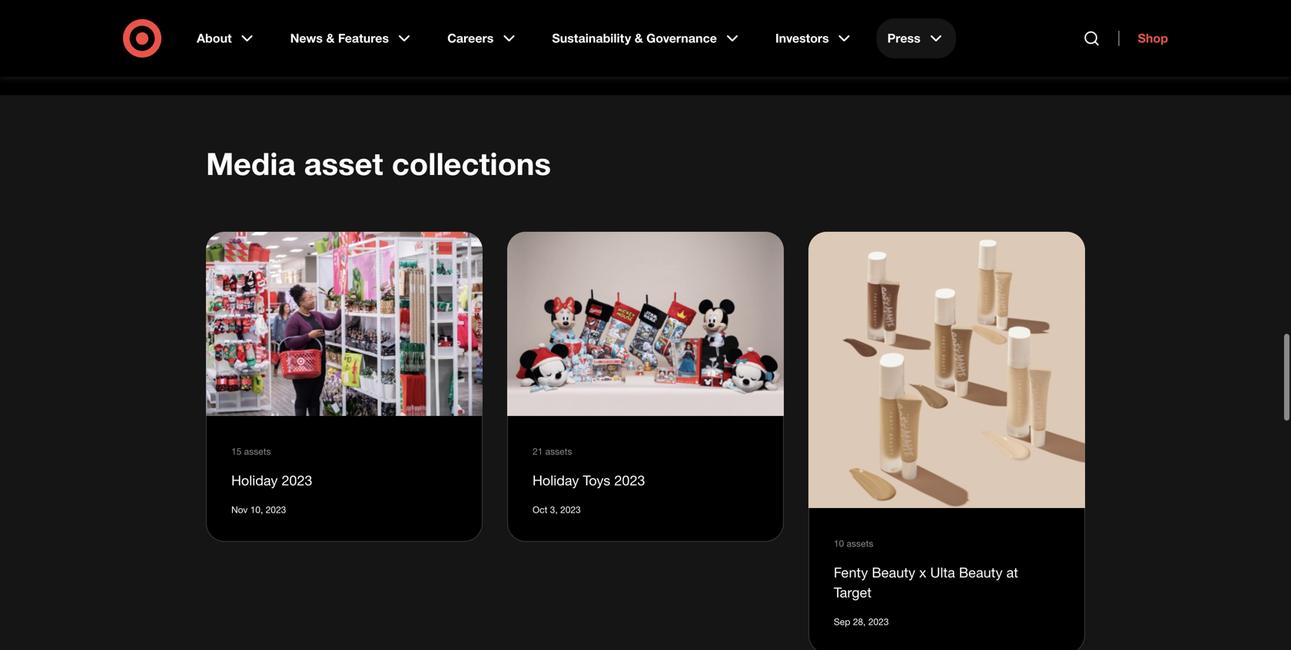 Task type: vqa. For each thing, say whether or not it's contained in the screenshot.
the Shop link
yes



Task type: locate. For each thing, give the bounding box(es) containing it.
2 beauty from the left
[[959, 544, 1003, 561]]

nov 10, 2023
[[231, 484, 286, 495]]

news
[[290, 31, 323, 46]]

holiday 2023
[[231, 452, 312, 469]]

media asset collections
[[206, 124, 551, 162]]

1 horizontal spatial holiday
[[533, 452, 579, 469]]

2023 right toys
[[614, 452, 645, 469]]

sustainability & governance
[[552, 31, 717, 46]]

&
[[326, 31, 335, 46], [635, 31, 643, 46]]

investors link
[[765, 18, 864, 58]]

2023
[[282, 452, 312, 469], [614, 452, 645, 469], [266, 484, 286, 495], [560, 484, 581, 495], [868, 596, 889, 607]]

1 horizontal spatial &
[[635, 31, 643, 46]]

nov
[[231, 484, 248, 495]]

about link
[[186, 18, 267, 58]]

beauty left at
[[959, 544, 1003, 561]]

media
[[206, 124, 296, 162]]

collections
[[392, 124, 551, 162]]

& left governance
[[635, 31, 643, 46]]

a group layout of disney-themed christmas gifts including stockings, pillows and more. image
[[507, 211, 784, 396]]

& right news
[[326, 31, 335, 46]]

0 horizontal spatial beauty
[[872, 544, 916, 561]]

1 horizontal spatial beauty
[[959, 544, 1003, 561]]

x
[[919, 544, 927, 561]]

careers
[[447, 31, 494, 46]]

2 & from the left
[[635, 31, 643, 46]]

0 horizontal spatial holiday
[[231, 452, 278, 469]]

2023 for fenty beauty x ulta beauty at target
[[868, 596, 889, 607]]

0 horizontal spatial &
[[326, 31, 335, 46]]

holiday up 10,
[[231, 452, 278, 469]]

holiday for holiday 2023
[[231, 452, 278, 469]]

fenty beauty x ulta beauty at target
[[834, 544, 1018, 581]]

1 beauty from the left
[[872, 544, 916, 561]]

& for features
[[326, 31, 335, 46]]

governance
[[646, 31, 717, 46]]

2023 right 3,
[[560, 484, 581, 495]]

ulta
[[930, 544, 955, 561]]

2023 right 10,
[[266, 484, 286, 495]]

a guest carrying a red target basket browses colorful holiday displays. image
[[206, 211, 483, 396]]

1 holiday from the left
[[231, 452, 278, 469]]

beauty
[[872, 544, 916, 561], [959, 544, 1003, 561]]

holiday inside holiday 2023 link
[[231, 452, 278, 469]]

1 & from the left
[[326, 31, 335, 46]]

shop
[[1138, 31, 1168, 46]]

holiday
[[231, 452, 278, 469], [533, 452, 579, 469]]

holiday toys 2023
[[533, 452, 645, 469]]

shop link
[[1119, 31, 1168, 46]]

toys
[[583, 452, 610, 469]]

28,
[[853, 596, 866, 607]]

holiday up oct 3, 2023
[[533, 452, 579, 469]]

oct
[[533, 484, 547, 495]]

2023 right 28,
[[868, 596, 889, 607]]

beauty left x
[[872, 544, 916, 561]]

features
[[338, 31, 389, 46]]

holiday for holiday toys 2023
[[533, 452, 579, 469]]

holiday inside holiday toys 2023 link
[[533, 452, 579, 469]]

sustainability
[[552, 31, 631, 46]]

fenty beauty pro filt'r soft matte foundation image
[[809, 211, 1085, 488]]

2 holiday from the left
[[533, 452, 579, 469]]



Task type: describe. For each thing, give the bounding box(es) containing it.
oct 3, 2023
[[533, 484, 581, 495]]

holiday toys 2023 link
[[533, 451, 645, 470]]

2023 up "nov 10, 2023"
[[282, 452, 312, 469]]

asset
[[304, 124, 383, 162]]

at
[[1006, 544, 1018, 561]]

press
[[887, 31, 921, 46]]

news & features link
[[279, 18, 424, 58]]

press link
[[877, 18, 956, 58]]

sustainability & governance link
[[541, 18, 752, 58]]

& for governance
[[635, 31, 643, 46]]

investors
[[775, 31, 829, 46]]

news & features
[[290, 31, 389, 46]]

sep 28, 2023
[[834, 596, 889, 607]]

holiday 2023 link
[[231, 451, 312, 470]]

2023 for holiday toys 2023
[[560, 484, 581, 495]]

sep
[[834, 596, 850, 607]]

target
[[834, 564, 872, 581]]

10,
[[250, 484, 263, 495]]

fenty
[[834, 544, 868, 561]]

2023 for holiday 2023
[[266, 484, 286, 495]]

about
[[197, 31, 232, 46]]

3,
[[550, 484, 558, 495]]

careers link
[[437, 18, 529, 58]]

fenty beauty x ulta beauty at target link
[[834, 543, 1060, 582]]



